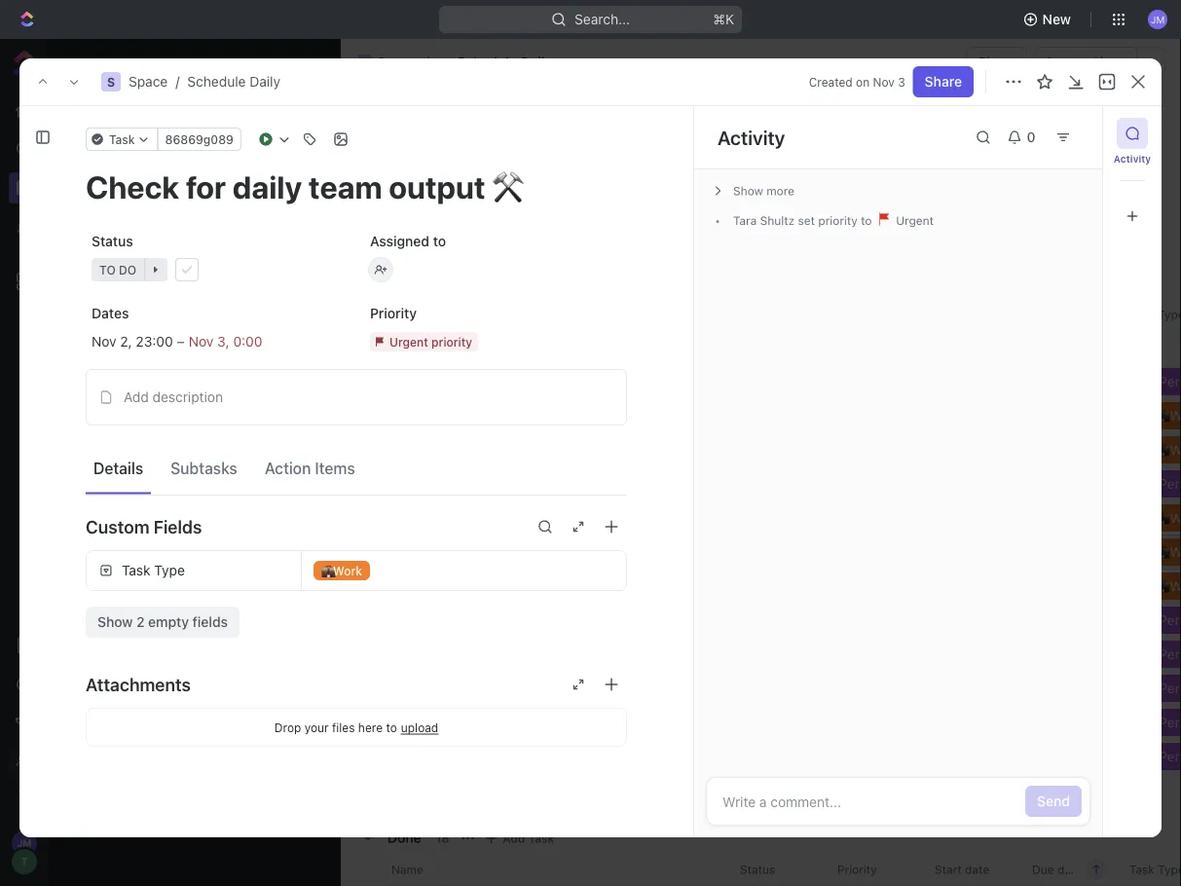 Task type: locate. For each thing, give the bounding box(es) containing it.
channels
[[607, 407, 665, 423]]

1 horizontal spatial schedule
[[187, 74, 246, 90]]

1 vertical spatial space link
[[121, 169, 308, 201]]

2 inside the custom fields element
[[136, 614, 145, 630]]

assigned
[[370, 233, 429, 249]]

1 horizontal spatial activity
[[1114, 153, 1151, 164]]

revisions
[[483, 509, 540, 525]]

apply revisions to designs based on feedback from supervisor ⚒️
[[442, 509, 860, 525]]

0 horizontal spatial show
[[97, 614, 133, 630]]

done
[[388, 829, 421, 845]]

task button
[[86, 128, 158, 151]]

share up 0 dropdown button
[[978, 54, 1015, 70]]

check left the 'for'
[[442, 543, 483, 559]]

0 horizontal spatial nov
[[92, 333, 116, 349]]

priority for urgent
[[431, 335, 472, 348]]

share right created on nov 3
[[925, 74, 962, 90]]

add space
[[85, 386, 144, 399]]

view all spaces
[[77, 421, 175, 437]]

2 vertical spatial daily
[[173, 245, 202, 260]]

0 horizontal spatial all
[[111, 421, 125, 437]]

to inside task sidebar content section
[[861, 214, 872, 227]]

space
[[377, 54, 416, 70], [129, 74, 168, 90], [121, 177, 158, 192], [157, 313, 194, 327], [110, 386, 144, 399]]

task
[[1070, 125, 1099, 141], [109, 132, 135, 146], [122, 562, 150, 578], [528, 831, 554, 845]]

on inside 'link'
[[657, 509, 673, 525]]

💼work
[[321, 564, 362, 577]]

on right created
[[856, 75, 870, 89]]

0 vertical spatial check
[[442, 407, 483, 423]]

check down yoga
[[442, 407, 483, 423]]

task inside the custom fields element
[[122, 562, 150, 578]]

watch
[[442, 714, 483, 730]]

show left empty
[[97, 614, 133, 630]]

space, , element
[[357, 55, 373, 70], [101, 72, 121, 92], [93, 175, 112, 195]]

to right assigned
[[433, 233, 446, 249]]

urgent priority button
[[364, 324, 627, 359]]

1 horizontal spatial add task button
[[1029, 118, 1111, 149]]

grocery
[[115, 278, 162, 292]]

0 vertical spatial space link
[[129, 74, 168, 90]]

add task right 0
[[1040, 125, 1099, 141]]

2
[[120, 333, 128, 349], [136, 614, 145, 630]]

show inside the custom fields element
[[97, 614, 133, 630]]

0 vertical spatial priority
[[818, 214, 858, 227]]

subtasks button
[[163, 450, 245, 485]]

upload button
[[401, 721, 438, 734]]

urgent
[[389, 335, 428, 348]]

schedule
[[457, 54, 517, 70], [187, 74, 246, 90], [115, 245, 170, 260]]

–
[[177, 333, 185, 349]]

add task button
[[1029, 118, 1111, 149], [479, 826, 562, 850]]

designs
[[560, 509, 611, 525]]

custom fields
[[86, 516, 202, 537]]

attachments button
[[86, 661, 627, 708]]

3
[[898, 75, 905, 89], [217, 333, 226, 349]]

team space link
[[121, 305, 308, 336]]

1 vertical spatial s
[[107, 75, 115, 89]]

space for team space
[[157, 313, 194, 327]]

share button
[[966, 47, 1027, 78], [913, 66, 974, 97]]

1 horizontal spatial show
[[733, 184, 763, 198]]

priority inside dropdown button
[[431, 335, 472, 348]]

s for bottommost space, , 'element''s space "link"
[[98, 178, 106, 192]]

show for show 2 empty fields
[[97, 614, 133, 630]]

check for check all communication channels ⚒️
[[442, 407, 483, 423]]

schedule up do
[[115, 245, 170, 260]]

0 vertical spatial 2
[[120, 333, 128, 349]]

schedule right s space /
[[457, 54, 517, 70]]

1 vertical spatial schedule daily
[[115, 245, 202, 260]]

2 for empty
[[136, 614, 145, 630]]

2 check from the top
[[442, 543, 483, 559]]

yoga link
[[437, 333, 724, 361]]

1 horizontal spatial 2
[[136, 614, 145, 630]]

status
[[92, 233, 133, 249]]

0 vertical spatial activity
[[718, 126, 785, 148]]

yoga
[[442, 339, 474, 355]]

1 horizontal spatial share
[[978, 54, 1015, 70]]

1 horizontal spatial daily
[[250, 74, 280, 90]]

📺
[[532, 714, 546, 730]]

apply revisions to designs based on feedback from supervisor ⚒️ link
[[437, 503, 860, 532]]

watch netflix 📺 link
[[437, 708, 724, 736]]

check
[[442, 407, 483, 423], [442, 543, 483, 559]]

⚒️ right supervisor
[[846, 509, 860, 525]]

watch netflix 📺
[[442, 714, 546, 730]]

tasks
[[417, 181, 453, 197]]

0:00
[[233, 333, 262, 349]]

dates
[[92, 305, 129, 321]]

show up 'tara'
[[733, 184, 763, 198]]

share
[[978, 54, 1015, 70], [925, 74, 962, 90]]

2 left empty
[[136, 614, 145, 630]]

to
[[861, 214, 872, 227], [433, 233, 446, 249], [99, 263, 116, 277], [544, 509, 557, 525], [386, 721, 397, 734]]

0 horizontal spatial 2
[[120, 333, 128, 349]]

user group image
[[95, 315, 110, 326]]

add task right the 18
[[503, 831, 554, 845]]

⚒️
[[668, 407, 682, 423], [846, 509, 860, 525], [624, 543, 638, 559], [584, 577, 598, 593]]

nov right –
[[189, 333, 213, 349]]

space link
[[129, 74, 168, 90], [121, 169, 308, 201]]

0 horizontal spatial /
[[176, 74, 180, 90]]

show inside dropdown button
[[733, 184, 763, 198]]

description
[[152, 389, 223, 405]]

0 vertical spatial /
[[425, 54, 429, 70]]

2 down team
[[120, 333, 128, 349]]

0 vertical spatial s
[[362, 56, 368, 68]]

0 horizontal spatial share
[[925, 74, 962, 90]]

1 horizontal spatial priority
[[818, 214, 858, 227]]

tasks list link
[[413, 175, 480, 203]]

nov down "user group" icon
[[92, 333, 116, 349]]

for
[[486, 543, 505, 559]]

1 check from the top
[[442, 407, 483, 423]]

automations button
[[1035, 48, 1136, 77]]

2 horizontal spatial daily
[[520, 54, 552, 70]]

ads
[[557, 577, 580, 593]]

priority
[[818, 214, 858, 227], [431, 335, 472, 348]]

0 horizontal spatial on
[[657, 509, 673, 525]]

0 vertical spatial show
[[733, 184, 763, 198]]

space link up task dropdown button
[[129, 74, 168, 90]]

from
[[740, 509, 771, 525]]

priority inside task sidebar content section
[[818, 214, 858, 227]]

, down team
[[128, 333, 132, 349]]

created
[[809, 75, 853, 89]]

everything link
[[57, 136, 332, 167]]

space for add space
[[110, 386, 144, 399]]

supervisor
[[774, 509, 842, 525]]

1 horizontal spatial 3
[[898, 75, 905, 89]]

schedule up 86869g089
[[187, 74, 246, 90]]

details
[[93, 459, 143, 477]]

on right based at the bottom right of the page
[[657, 509, 673, 525]]

⚒️ right output
[[624, 543, 638, 559]]

,
[[128, 333, 132, 349], [226, 333, 229, 349]]

show
[[733, 184, 763, 198], [97, 614, 133, 630]]

1 vertical spatial 2
[[136, 614, 145, 630]]

priority right set on the right of page
[[818, 214, 858, 227]]

all for check
[[486, 407, 501, 423]]

s
[[362, 56, 368, 68], [107, 75, 115, 89], [98, 178, 106, 192]]

1 horizontal spatial nov
[[189, 333, 213, 349]]

daily
[[520, 54, 552, 70], [250, 74, 280, 90], [173, 245, 202, 260]]

to left do
[[99, 263, 116, 277]]

to right here
[[386, 721, 397, 734]]

1 vertical spatial share
[[925, 74, 962, 90]]

schedule daily
[[457, 54, 552, 70], [115, 245, 202, 260]]

tara shultz
[[733, 214, 795, 227]]

0 vertical spatial schedule
[[457, 54, 517, 70]]

1 horizontal spatial ,
[[226, 333, 229, 349]]

new
[[1042, 11, 1071, 27]]

0 vertical spatial schedule daily
[[457, 54, 552, 70]]

0 horizontal spatial add task button
[[479, 826, 562, 850]]

activity
[[718, 126, 785, 148], [1114, 153, 1151, 164]]

to down the show more dropdown button
[[861, 214, 872, 227]]

0 horizontal spatial schedule
[[115, 245, 170, 260]]

1 vertical spatial on
[[657, 509, 673, 525]]

1 horizontal spatial add task
[[1040, 125, 1099, 141]]

0 vertical spatial on
[[856, 75, 870, 89]]

add task button right the 18
[[479, 826, 562, 850]]

1 vertical spatial add task
[[503, 831, 554, 845]]

space for s space /
[[377, 54, 416, 70]]

2 horizontal spatial nov
[[873, 75, 895, 89]]

, left 0:00
[[226, 333, 229, 349]]

18
[[436, 831, 449, 845]]

0 horizontal spatial ,
[[128, 333, 132, 349]]

1 vertical spatial activity
[[1114, 153, 1151, 164]]

check all communication channels ⚒️ link
[[437, 401, 724, 429]]

0 vertical spatial share
[[978, 54, 1015, 70]]

1 horizontal spatial on
[[856, 75, 870, 89]]

0 vertical spatial 3
[[898, 75, 905, 89]]

activity inside task sidebar content section
[[718, 126, 785, 148]]

1 vertical spatial priority
[[431, 335, 472, 348]]

1 horizontal spatial schedule daily
[[457, 54, 552, 70]]

action items
[[265, 459, 355, 477]]

share for the share button to the right of created on nov 3
[[925, 74, 962, 90]]

1 vertical spatial show
[[97, 614, 133, 630]]

nov right created
[[873, 75, 895, 89]]

spaces
[[73, 86, 114, 99], [65, 91, 113, 107], [129, 421, 175, 437]]

task sidebar navigation tab list
[[1111, 118, 1154, 232]]

0 vertical spatial add task button
[[1029, 118, 1111, 149]]

2 vertical spatial s
[[98, 178, 106, 192]]

space link for bottommost space, , 'element'
[[121, 169, 308, 201]]

s space /
[[362, 54, 429, 70]]

all left communication
[[486, 407, 501, 423]]

0 horizontal spatial priority
[[431, 335, 472, 348]]

3 right created
[[898, 75, 905, 89]]

view
[[77, 421, 107, 437]]

/
[[425, 54, 429, 70], [176, 74, 180, 90]]

0 horizontal spatial 3
[[217, 333, 226, 349]]

priority right urgent
[[431, 335, 472, 348]]

all right view
[[111, 421, 125, 437]]

1 horizontal spatial all
[[486, 407, 501, 423]]

0 horizontal spatial activity
[[718, 126, 785, 148]]

add task button down automations button
[[1029, 118, 1111, 149]]

1 horizontal spatial /
[[425, 54, 429, 70]]

1 vertical spatial 3
[[217, 333, 226, 349]]

1 vertical spatial check
[[442, 543, 483, 559]]

to up team
[[544, 509, 557, 525]]

2 vertical spatial schedule
[[115, 245, 170, 260]]

activity inside task sidebar navigation tab list
[[1114, 153, 1151, 164]]

show more button
[[706, 177, 1091, 204]]

space inside "team space" link
[[157, 313, 194, 327]]

check for daily team output ⚒️
[[442, 543, 638, 559]]

on
[[856, 75, 870, 89], [657, 509, 673, 525]]

3 left 0:00
[[217, 333, 226, 349]]

space link down everything link
[[121, 169, 308, 201]]

check for daily team output ⚒️ link
[[437, 537, 724, 566]]



Task type: describe. For each thing, give the bounding box(es) containing it.
send button
[[1025, 786, 1082, 817]]

jm button
[[1142, 4, 1173, 35]]

spaces link
[[50, 91, 113, 107]]

1 vertical spatial daily
[[250, 74, 280, 90]]

custom fields element
[[86, 550, 627, 638]]

set priority to
[[795, 214, 875, 227]]

⚒️ right ads
[[584, 577, 598, 593]]

all for view
[[111, 421, 125, 437]]

everything
[[96, 144, 163, 160]]

check for check for daily team output ⚒️
[[442, 543, 483, 559]]

add description
[[124, 389, 223, 405]]

new button
[[1015, 4, 1083, 35]]

here
[[358, 721, 383, 734]]

share button right created on nov 3
[[913, 66, 974, 97]]

action
[[265, 459, 311, 477]]

files
[[332, 721, 355, 734]]

observatory
[[121, 348, 196, 362]]

fields
[[192, 614, 228, 630]]

space / schedule daily
[[129, 74, 280, 90]]

to do button
[[86, 252, 349, 287]]

2 , from the left
[[226, 333, 229, 349]]

⚒️ right channels
[[668, 407, 682, 423]]

jm
[[1151, 13, 1165, 25]]

set
[[798, 214, 815, 227]]

do
[[119, 263, 136, 277]]

automations
[[1045, 54, 1127, 70]]

1 , from the left
[[128, 333, 132, 349]]

upload
[[401, 721, 438, 734]]

to do
[[99, 263, 136, 277]]

show 2 empty fields
[[97, 614, 228, 630]]

daily
[[508, 543, 539, 559]]

1 vertical spatial add task button
[[479, 826, 562, 850]]

2 for ,
[[120, 333, 128, 349]]

add up view all spaces at the left
[[124, 389, 149, 405]]

based
[[614, 509, 654, 525]]

0 vertical spatial add task
[[1040, 125, 1099, 141]]

attachments
[[86, 674, 191, 695]]

add right the 18
[[503, 831, 525, 845]]

tara
[[733, 214, 757, 227]]

s inside s space /
[[362, 56, 368, 68]]

apply
[[442, 509, 479, 525]]

observatory link
[[121, 340, 308, 371]]

task inside dropdown button
[[109, 132, 135, 146]]

Search tasks... text field
[[986, 222, 1134, 251]]

publish approved ads ⚒️ link
[[437, 572, 724, 600]]

space link for space, , 'element' to the middle
[[129, 74, 168, 90]]

add right 0
[[1040, 125, 1066, 141]]

share for the share button below new button
[[978, 54, 1015, 70]]

to inside the apply revisions to designs based on feedback from supervisor ⚒️ 'link'
[[544, 509, 557, 525]]

favorites button
[[65, 55, 124, 71]]

Edit task name text field
[[86, 168, 627, 205]]

favorites
[[65, 55, 124, 71]]

created on nov 3
[[809, 75, 905, 89]]

tasks list
[[417, 181, 480, 197]]

empty
[[148, 614, 189, 630]]

0 horizontal spatial daily
[[173, 245, 202, 260]]

priority for set
[[818, 214, 858, 227]]

show for show more
[[733, 184, 763, 198]]

urgent
[[893, 214, 934, 227]]

your
[[304, 721, 329, 734]]

1 vertical spatial schedule
[[187, 74, 246, 90]]

grocery link
[[83, 269, 313, 301]]

urgent priority
[[389, 335, 472, 348]]

s for space "link" for space, , 'element' to the middle
[[107, 75, 115, 89]]

show more
[[733, 184, 795, 198]]

output
[[578, 543, 621, 559]]

⌘k
[[713, 11, 734, 27]]

0 vertical spatial daily
[[520, 54, 552, 70]]

team space
[[121, 313, 194, 327]]

task sidebar content section
[[689, 106, 1102, 837]]

view all spaces link
[[77, 421, 175, 437]]

overdue
[[388, 274, 442, 290]]

0
[[1027, 129, 1036, 145]]

add up view
[[85, 386, 107, 399]]

priority
[[370, 305, 417, 321]]

0 horizontal spatial add task
[[503, 831, 554, 845]]

assigned to
[[370, 233, 446, 249]]

2 horizontal spatial schedule
[[457, 54, 517, 70]]

team
[[542, 543, 574, 559]]

netflix
[[486, 714, 529, 730]]

share button down new button
[[966, 47, 1027, 78]]

to inside to do dropdown button
[[99, 263, 116, 277]]

task type
[[122, 562, 185, 578]]

publish approved ads ⚒️
[[442, 577, 598, 593]]

list
[[457, 181, 480, 197]]

1 vertical spatial /
[[176, 74, 180, 90]]

⚒️ inside 'link'
[[846, 509, 860, 525]]

2 vertical spatial space, , element
[[93, 175, 112, 195]]

86869g089
[[165, 132, 234, 146]]

approved
[[493, 577, 554, 593]]

type
[[154, 562, 185, 578]]

team
[[121, 313, 153, 327]]

search...
[[575, 11, 630, 27]]

subtasks
[[171, 459, 237, 477]]

shultz
[[760, 214, 795, 227]]

drop your files here to upload
[[274, 721, 438, 734]]

1 vertical spatial space, , element
[[101, 72, 121, 92]]

action items button
[[257, 450, 363, 485]]

add description button
[[93, 382, 620, 413]]

feedback
[[677, 509, 737, 525]]

publish
[[442, 577, 489, 593]]

23:00
[[136, 333, 173, 349]]

0 horizontal spatial schedule daily
[[115, 245, 202, 260]]

observatory, , element
[[93, 346, 112, 365]]

communication
[[505, 407, 604, 423]]

items
[[315, 459, 355, 477]]

0 vertical spatial space, , element
[[357, 55, 373, 70]]

💼work button
[[302, 551, 626, 590]]



Task type: vqa. For each thing, say whether or not it's contained in the screenshot.
to do dropdown button
yes



